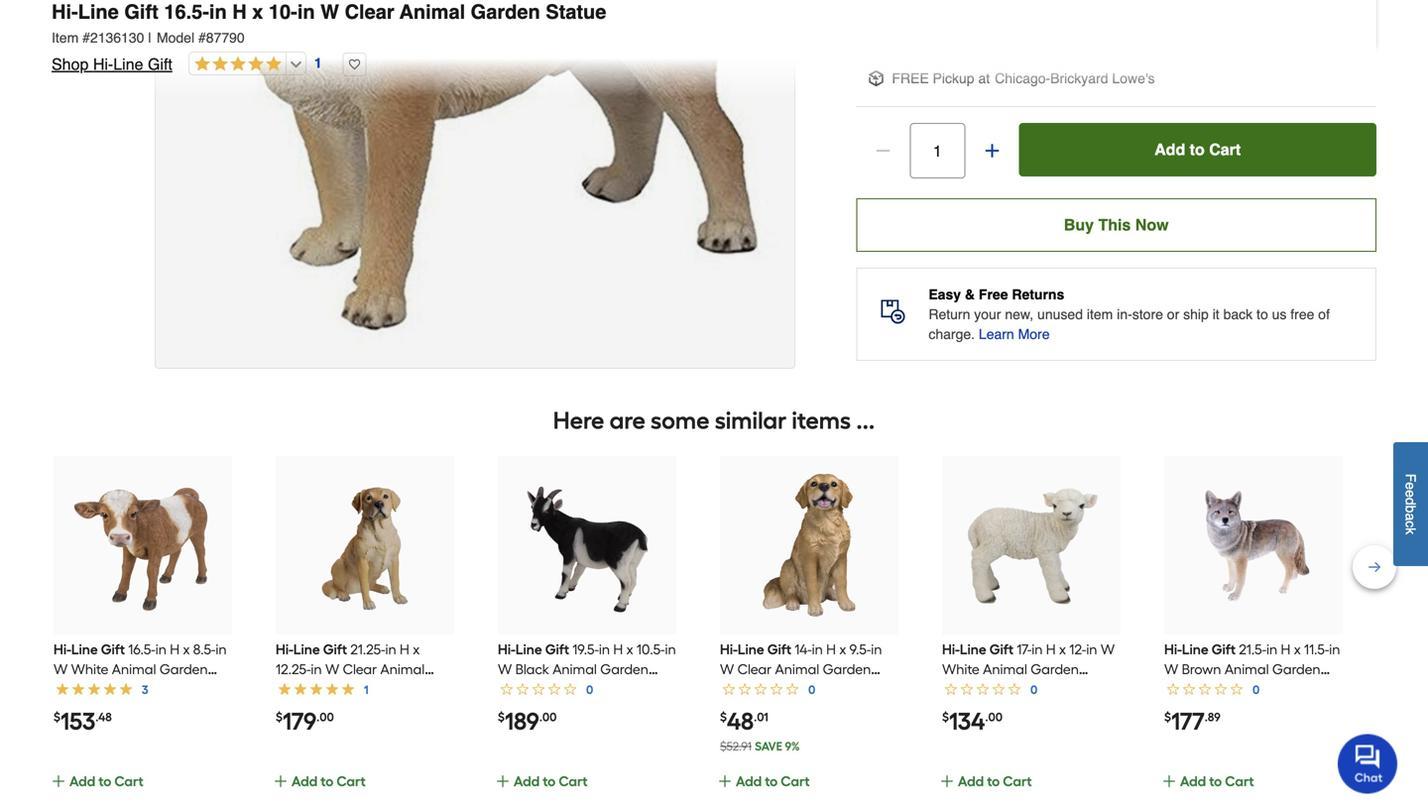 Task type: describe. For each thing, give the bounding box(es) containing it.
add for 16.5-in h x 8.5-in w white animal garden statue
[[69, 773, 95, 790]]

153
[[61, 707, 95, 736]]

&
[[965, 287, 975, 303]]

134
[[949, 707, 986, 736]]

16.5- inside hi-line gift 16.5-in h x 10-in w clear animal garden statue item # 2136130 | model # 87790
[[164, 0, 209, 23]]

heart outline image
[[343, 53, 367, 76]]

|
[[148, 30, 152, 46]]

now
[[1136, 216, 1169, 234]]

in-
[[1117, 307, 1133, 323]]

to for 14-in h x 9.5-in w clear animal garden statue
[[765, 773, 778, 790]]

here are some similar items ...
[[553, 406, 875, 435]]

w for 14-in h x 9.5-in w clear animal garden statue
[[720, 661, 734, 678]]

hi-line gift 14-in h x 9.5-in w clear animal garden statue image
[[738, 474, 881, 617]]

more
[[1019, 326, 1050, 342]]

hi-line gift 21.5-in h x 11.5-in w brown animal garden statue image
[[1183, 474, 1325, 617]]

easy
[[929, 287, 961, 303]]

or
[[1168, 307, 1180, 323]]

pickup
[[933, 71, 975, 86]]

8.5-
[[193, 641, 216, 658]]

add to cart for 21.25-in h x 12.25-in w clear animal garden statue
[[292, 773, 366, 790]]

minus image
[[873, 141, 893, 161]]

a
[[1403, 513, 1419, 521]]

x for 16.5-in h x 8.5-in w white animal garden statue
[[183, 641, 190, 658]]

shop hi-line gift
[[52, 55, 172, 73]]

chicago-
[[995, 71, 1051, 86]]

gift for 16.5-in h x 8.5-in w white animal garden statue
[[101, 641, 125, 658]]

free pickup at chicago-brickyard lowe's
[[892, 71, 1155, 86]]

h for 21.25-in h x 12.25-in w clear animal garden statue
[[400, 641, 410, 658]]

store
[[1133, 307, 1164, 323]]

...
[[857, 406, 875, 435]]

lowe's
[[1113, 71, 1155, 86]]

$ 189 .00
[[498, 707, 557, 736]]

10-
[[269, 0, 297, 23]]

add for 17-in h x 12-in w white animal garden statue
[[958, 773, 984, 790]]

w inside hi-line gift 16.5-in h x 10-in w clear animal garden statue item # 2136130 | model # 87790
[[321, 0, 339, 23]]

animal for 17-in h x 12-in w white animal garden statue
[[983, 661, 1028, 678]]

x inside hi-line gift 16.5-in h x 10-in w clear animal garden statue item # 2136130 | model # 87790
[[252, 0, 263, 23]]

are
[[610, 406, 646, 435]]

add to cart link inside 177 list item
[[1162, 771, 1339, 807]]

19.5-in h x 10.5-in w black animal garden statue
[[498, 641, 676, 698]]

h for 19.5-in h x 10.5-in w black animal garden statue
[[614, 641, 623, 658]]

$ 179 .00
[[276, 707, 334, 736]]

hi-line gift 21.25-in h x 12.25-in w clear animal garden statue image
[[294, 474, 437, 617]]

hi-line gift 19.5-in h x 10.5-in w black animal garden statue image
[[516, 474, 659, 617]]

free
[[979, 287, 1009, 303]]

14-in h x 9.5-in w clear animal garden statue
[[720, 641, 882, 698]]

hi-line gift inside 177 list item
[[1165, 641, 1236, 658]]

us
[[1273, 307, 1287, 323]]

garden for 17-in h x 12-in w white animal garden statue
[[1031, 661, 1079, 678]]

statue inside hi-line gift 16.5-in h x 10-in w clear animal garden statue item # 2136130 | model # 87790
[[546, 0, 607, 23]]

11.5-
[[1305, 641, 1330, 658]]

17-
[[1017, 641, 1032, 658]]

add to cart link for 134
[[940, 771, 1117, 807]]

model
[[157, 30, 195, 46]]

19.5-
[[573, 641, 599, 658]]

.48
[[95, 710, 112, 725]]

ship
[[1184, 307, 1209, 323]]

black
[[516, 661, 549, 678]]

16.5- inside the 16.5-in h x 8.5-in w white animal garden statue
[[128, 641, 155, 658]]

177 list item
[[1162, 456, 1343, 807]]

1
[[314, 55, 322, 71]]

it
[[1213, 307, 1220, 323]]

17-in h x 12-in w white animal garden statue
[[943, 641, 1115, 698]]

animal for 14-in h x 9.5-in w clear animal garden statue
[[775, 661, 820, 678]]

12-
[[1070, 641, 1087, 658]]

add for 19.5-in h x 10.5-in w black animal garden statue
[[514, 773, 540, 790]]

21.5-
[[1239, 641, 1267, 658]]

garden for 16.5-in h x 8.5-in w white animal garden statue
[[160, 661, 208, 678]]

shop
[[52, 55, 89, 73]]

gift down the "|" at the top of the page
[[148, 55, 172, 73]]

free
[[1291, 307, 1315, 323]]

hi-line gift 16.5-in h x 10-in w clear animal garden statue item # 2136130 | model # 87790
[[52, 0, 607, 46]]

x for 19.5-in h x 10.5-in w black animal garden statue
[[627, 641, 634, 658]]

garden for 21.25-in h x 12.25-in w clear animal garden statue
[[276, 681, 324, 698]]

hi- for 14-in h x 9.5-in w clear animal garden statue
[[720, 641, 738, 658]]

to inside easy & free returns return your new, unused item in-store or ship it back to us free of charge.
[[1257, 307, 1269, 323]]

hi- for 21.25-in h x 12.25-in w clear animal garden statue
[[276, 641, 294, 658]]

brickyard
[[1051, 71, 1109, 86]]

add for 21.25-in h x 12.25-in w clear animal garden statue
[[292, 773, 318, 790]]

this
[[1099, 216, 1131, 234]]

cart for 14-in h x 9.5-in w clear animal garden statue
[[781, 773, 810, 790]]

$ 134 .00
[[943, 707, 1003, 736]]

w for 21.25-in h x 12.25-in w clear animal garden statue
[[325, 661, 340, 678]]

clear inside hi-line gift 16.5-in h x 10-in w clear animal garden statue item # 2136130 | model # 87790
[[345, 0, 395, 23]]

garden for 21.5-in h x 11.5-in w brown animal garden statue
[[1273, 661, 1321, 678]]

plus image for 19.5-in h x 10.5-in w black animal garden statue
[[495, 774, 511, 790]]

$ for 177
[[1165, 710, 1172, 725]]

plus image for 179
[[273, 774, 289, 790]]

line for 21.5-in h x 11.5-in w brown animal garden statue
[[1183, 641, 1209, 658]]

134 list item
[[940, 456, 1121, 807]]

87790
[[206, 30, 245, 46]]

animal for 21.5-in h x 11.5-in w brown animal garden statue
[[1225, 661, 1270, 678]]

to for 16.5-in h x 8.5-in w white animal garden statue
[[98, 773, 111, 790]]

return
[[929, 307, 971, 323]]

h for 17-in h x 12-in w white animal garden statue
[[1047, 641, 1056, 658]]

hi-line gift 16.5-in h x 8.5-in w white animal garden statue image
[[71, 474, 214, 617]]

some
[[651, 406, 710, 435]]

hi- down 2136130
[[93, 55, 113, 73]]

line inside hi-line gift 16.5-in h x 10-in w clear animal garden statue item # 2136130 | model # 87790
[[78, 0, 119, 23]]

garden for 19.5-in h x 10.5-in w black animal garden statue
[[601, 661, 649, 678]]

add to cart for 21.5-in h x 11.5-in w brown animal garden statue
[[1181, 773, 1255, 790]]

48 list item
[[717, 456, 899, 807]]

hi-line gift for 134
[[943, 641, 1014, 658]]

cart for 16.5-in h x 8.5-in w white animal garden statue
[[114, 773, 144, 790]]

here
[[553, 406, 605, 435]]

your
[[975, 307, 1002, 323]]

add to cart for 14-in h x 9.5-in w clear animal garden statue
[[736, 773, 810, 790]]

add inside add to cart button
[[1155, 140, 1186, 159]]

$ for 48
[[720, 710, 727, 725]]

f
[[1403, 474, 1419, 482]]

179
[[283, 707, 317, 736]]

c
[[1403, 521, 1419, 528]]

new,
[[1005, 307, 1034, 323]]

10.5-
[[637, 641, 665, 658]]

items
[[792, 406, 851, 435]]

charge.
[[929, 326, 975, 342]]

pickup image
[[868, 71, 884, 86]]

statue for 19.5-in h x 10.5-in w black animal garden statue
[[498, 681, 539, 698]]

clear for 21.25-in h x 12.25-in w clear animal garden statue
[[343, 661, 377, 678]]

statue for 17-in h x 12-in w white animal garden statue
[[943, 681, 984, 698]]

plus image for 14-in h x 9.5-in w clear animal garden statue
[[717, 774, 733, 790]]

add for 14-in h x 9.5-in w clear animal garden statue
[[736, 773, 762, 790]]

.00 for 134
[[986, 710, 1003, 725]]

statue for 21.25-in h x 12.25-in w clear animal garden statue
[[327, 681, 369, 698]]

.00 for 179
[[317, 710, 334, 725]]

h for 16.5-in h x 8.5-in w white animal garden statue
[[170, 641, 180, 658]]

gift inside hi-line gift 16.5-in h x 10-in w clear animal garden statue item # 2136130 | model # 87790
[[124, 0, 159, 23]]

gift for 14-in h x 9.5-in w clear animal garden statue
[[768, 641, 792, 658]]

$ 48 .01
[[720, 707, 769, 736]]

to for 17-in h x 12-in w white animal garden statue
[[987, 773, 1000, 790]]

add to cart link for 153
[[51, 771, 228, 807]]

animal for 21.25-in h x 12.25-in w clear animal garden statue
[[381, 661, 425, 678]]

$ for 179
[[276, 710, 283, 725]]

h inside hi-line gift 16.5-in h x 10-in w clear animal garden statue item # 2136130 | model # 87790
[[232, 0, 247, 23]]

21.25-
[[350, 641, 385, 658]]

gift for 21.5-in h x 11.5-in w brown animal garden statue
[[1212, 641, 1236, 658]]

line for 21.25-in h x 12.25-in w clear animal garden statue
[[294, 641, 320, 658]]

9%
[[785, 740, 800, 754]]

add to cart link inside 48 list item
[[717, 771, 895, 807]]

14-
[[795, 641, 812, 658]]

21.5-in h x 11.5-in w brown animal garden statue
[[1165, 641, 1341, 698]]

$52.91 save 9%
[[720, 740, 800, 754]]

cart for 21.5-in h x 11.5-in w brown animal garden statue
[[1226, 773, 1255, 790]]

learn more
[[979, 326, 1050, 342]]

$ 177 .89
[[1165, 707, 1221, 736]]

item
[[52, 30, 79, 46]]

gift for 19.5-in h x 10.5-in w black animal garden statue
[[545, 641, 570, 658]]

gift for 17-in h x 12-in w white animal garden statue
[[990, 641, 1014, 658]]

white for 134
[[943, 661, 980, 678]]

cart for 17-in h x 12-in w white animal garden statue
[[1003, 773, 1032, 790]]

plus image for 153
[[51, 774, 66, 790]]

hi-line gift  #87790 image
[[156, 0, 795, 368]]

hi-line gift inside 48 list item
[[720, 641, 792, 658]]



Task type: vqa. For each thing, say whether or not it's contained in the screenshot.
Line in '179' 'list item'
yes



Task type: locate. For each thing, give the bounding box(es) containing it.
2 add to cart link from the left
[[273, 771, 450, 807]]

h inside the 19.5-in h x 10.5-in w black animal garden statue
[[614, 641, 623, 658]]

$ down 17-in h x 12-in w white animal garden statue
[[943, 710, 949, 725]]

x inside 21.25-in h x 12.25-in w clear animal garden statue
[[413, 641, 420, 658]]

h left 11.5-
[[1281, 641, 1291, 658]]

plus image down $52.91
[[717, 774, 733, 790]]

d
[[1403, 498, 1419, 506]]

w for 21.5-in h x 11.5-in w brown animal garden statue
[[1165, 661, 1179, 678]]

2 hi-line gift from the left
[[276, 641, 347, 658]]

$ up $52.91
[[720, 710, 727, 725]]

hi-line gift inside 189 list item
[[498, 641, 570, 658]]

16.5-in h x 8.5-in w white animal garden statue
[[54, 641, 227, 698]]

w right 12-
[[1101, 641, 1115, 658]]

returns
[[1012, 287, 1065, 303]]

h inside 17-in h x 12-in w white animal garden statue
[[1047, 641, 1056, 658]]

free
[[892, 71, 929, 86]]

item
[[1087, 307, 1114, 323]]

add to cart down $ 134 .00
[[958, 773, 1032, 790]]

hi-line gift for 179
[[276, 641, 347, 658]]

add to cart inside 134 list item
[[958, 773, 1032, 790]]

line for 17-in h x 12-in w white animal garden statue
[[960, 641, 987, 658]]

1 white from the left
[[71, 661, 109, 678]]

line up .48
[[71, 641, 98, 658]]

white for 153
[[71, 661, 109, 678]]

179 list item
[[273, 456, 454, 807]]

gift inside '179' list item
[[323, 641, 347, 658]]

to inside button
[[1190, 140, 1205, 159]]

h right 21.25-
[[400, 641, 410, 658]]

$
[[54, 710, 61, 725], [276, 710, 283, 725], [498, 710, 505, 725], [720, 710, 727, 725], [943, 710, 949, 725], [1165, 710, 1172, 725]]

gift left 21.25-
[[323, 641, 347, 658]]

189
[[505, 707, 540, 736]]

statue for 14-in h x 9.5-in w clear animal garden statue
[[720, 681, 762, 698]]

2136130
[[90, 30, 144, 46]]

16.5-
[[164, 0, 209, 23], [128, 641, 155, 658]]

add to cart link for 189
[[495, 771, 673, 807]]

back
[[1224, 307, 1253, 323]]

in
[[209, 0, 227, 23], [297, 0, 315, 23], [155, 641, 167, 658], [216, 641, 227, 658], [385, 641, 397, 658], [599, 641, 610, 658], [665, 641, 676, 658], [812, 641, 823, 658], [871, 641, 882, 658], [1032, 641, 1043, 658], [1087, 641, 1098, 658], [1267, 641, 1278, 658], [1330, 641, 1341, 658], [311, 661, 322, 678]]

of
[[1319, 307, 1330, 323]]

0 horizontal spatial .00
[[317, 710, 334, 725]]

f e e d b a c k button
[[1394, 442, 1429, 566]]

save
[[755, 740, 783, 754]]

white
[[71, 661, 109, 678], [943, 661, 980, 678]]

gift left 14-
[[768, 641, 792, 658]]

cart inside 134 list item
[[1003, 773, 1032, 790]]

.00 down 'black'
[[540, 710, 557, 725]]

add down $ 189 .00 on the left bottom
[[514, 773, 540, 790]]

16.5- left 8.5-
[[128, 641, 155, 658]]

hi-line gift inside 134 list item
[[943, 641, 1014, 658]]

b
[[1403, 506, 1419, 513]]

clear up 'heart outline' image
[[345, 0, 395, 23]]

statue inside "14-in h x 9.5-in w clear animal garden statue"
[[720, 681, 762, 698]]

unused
[[1038, 307, 1083, 323]]

gift inside 134 list item
[[990, 641, 1014, 658]]

easy & free returns return your new, unused item in-store or ship it back to us free of charge.
[[929, 287, 1330, 342]]

.00 inside "$ 179 .00"
[[317, 710, 334, 725]]

x inside 17-in h x 12-in w white animal garden statue
[[1060, 641, 1066, 658]]

to for 19.5-in h x 10.5-in w black animal garden statue
[[543, 773, 556, 790]]

.00 down 17-in h x 12-in w white animal garden statue
[[986, 710, 1003, 725]]

.89
[[1205, 710, 1221, 725]]

white up 134
[[943, 661, 980, 678]]

5 $ from the left
[[943, 710, 949, 725]]

w left 'black'
[[498, 661, 512, 678]]

garden for 14-in h x 9.5-in w clear animal garden statue
[[823, 661, 871, 678]]

w for 19.5-in h x 10.5-in w black animal garden statue
[[498, 661, 512, 678]]

hi-line gift up .48
[[54, 641, 125, 658]]

line inside 153 list item
[[71, 641, 98, 658]]

plus image for 17-in h x 12-in w white animal garden statue
[[940, 774, 955, 790]]

line for 16.5-in h x 8.5-in w white animal garden statue
[[71, 641, 98, 658]]

garden inside 21.25-in h x 12.25-in w clear animal garden statue
[[276, 681, 324, 698]]

.01
[[754, 710, 769, 725]]

21.25-in h x 12.25-in w clear animal garden statue
[[276, 641, 425, 698]]

w right the 12.25-
[[325, 661, 340, 678]]

x inside 21.5-in h x 11.5-in w brown animal garden statue
[[1294, 641, 1301, 658]]

w right the 10-
[[321, 0, 339, 23]]

add to cart button
[[1019, 123, 1377, 177]]

to inside 189 list item
[[543, 773, 556, 790]]

hi-line gift left 14-
[[720, 641, 792, 658]]

hi-line gift up brown
[[1165, 641, 1236, 658]]

to for 21.25-in h x 12.25-in w clear animal garden statue
[[321, 773, 334, 790]]

add to cart link down "$ 179 .00"
[[273, 771, 450, 807]]

w left brown
[[1165, 661, 1179, 678]]

6 hi-line gift from the left
[[1165, 641, 1236, 658]]

1 e from the top
[[1403, 482, 1419, 490]]

add to cart down save
[[736, 773, 810, 790]]

hi-line gift for 153
[[54, 641, 125, 658]]

1 .00 from the left
[[317, 710, 334, 725]]

line left 14-
[[738, 641, 765, 658]]

line down 2136130
[[113, 55, 143, 73]]

gift up the "|" at the top of the page
[[124, 0, 159, 23]]

similar
[[715, 406, 787, 435]]

garden inside 17-in h x 12-in w white animal garden statue
[[1031, 661, 1079, 678]]

animal for 16.5-in h x 8.5-in w white animal garden statue
[[112, 661, 156, 678]]

$ inside $ 153 .48
[[54, 710, 61, 725]]

2 .00 from the left
[[540, 710, 557, 725]]

hi-line gift left 17-
[[943, 641, 1014, 658]]

statue inside 21.5-in h x 11.5-in w brown animal garden statue
[[1165, 681, 1206, 698]]

5 add to cart link from the left
[[940, 771, 1117, 807]]

buy this now button
[[857, 198, 1377, 252]]

cart for 21.25-in h x 12.25-in w clear animal garden statue
[[337, 773, 366, 790]]

add inside 153 list item
[[69, 773, 95, 790]]

4 $ from the left
[[720, 710, 727, 725]]

clear for 14-in h x 9.5-in w clear animal garden statue
[[738, 661, 772, 678]]

cart inside 177 list item
[[1226, 773, 1255, 790]]

white inside 17-in h x 12-in w white animal garden statue
[[943, 661, 980, 678]]

cart inside button
[[1210, 140, 1241, 159]]

$ inside $ 48 .01
[[720, 710, 727, 725]]

h left 8.5-
[[170, 641, 180, 658]]

#
[[82, 30, 90, 46], [198, 30, 206, 46]]

gift inside 153 list item
[[101, 641, 125, 658]]

$ inside $ 177 .89
[[1165, 710, 1172, 725]]

plus image inside 189 list item
[[495, 774, 511, 790]]

$ down the 19.5-in h x 10.5-in w black animal garden statue
[[498, 710, 505, 725]]

animal for 19.5-in h x 10.5-in w black animal garden statue
[[553, 661, 597, 678]]

h inside 21.5-in h x 11.5-in w brown animal garden statue
[[1281, 641, 1291, 658]]

gift inside 177 list item
[[1212, 641, 1236, 658]]

$ inside $ 189 .00
[[498, 710, 505, 725]]

hi- up the item
[[52, 0, 78, 23]]

$ left .48
[[54, 710, 61, 725]]

4 plus image from the left
[[1162, 774, 1178, 790]]

line for 14-in h x 9.5-in w clear animal garden statue
[[738, 641, 765, 658]]

gift left 21.5-
[[1212, 641, 1236, 658]]

1 vertical spatial 16.5-
[[128, 641, 155, 658]]

animal inside the 16.5-in h x 8.5-in w white animal garden statue
[[112, 661, 156, 678]]

line left 17-
[[960, 641, 987, 658]]

1 horizontal spatial 16.5-
[[164, 0, 209, 23]]

buy
[[1064, 216, 1094, 234]]

garden inside "14-in h x 9.5-in w clear animal garden statue"
[[823, 661, 871, 678]]

animal inside "14-in h x 9.5-in w clear animal garden statue"
[[775, 661, 820, 678]]

hi- up brown
[[1165, 641, 1183, 658]]

add to cart for 16.5-in h x 8.5-in w white animal garden statue
[[69, 773, 144, 790]]

3 add to cart link from the left
[[495, 771, 673, 807]]

3 $ from the left
[[498, 710, 505, 725]]

16.5- up model
[[164, 0, 209, 23]]

add to cart down .48
[[69, 773, 144, 790]]

.00 inside $ 134 .00
[[986, 710, 1003, 725]]

add down $52.91 save 9% on the right bottom of page
[[736, 773, 762, 790]]

h right 14-
[[827, 641, 836, 658]]

x left the 10.5-
[[627, 641, 634, 658]]

$ 153 .48
[[54, 707, 112, 736]]

line up brown
[[1183, 641, 1209, 658]]

add to cart for 19.5-in h x 10.5-in w black animal garden statue
[[514, 773, 588, 790]]

garden inside the 19.5-in h x 10.5-in w black animal garden statue
[[601, 661, 649, 678]]

2 white from the left
[[943, 661, 980, 678]]

add inside 48 list item
[[736, 773, 762, 790]]

cart for 19.5-in h x 10.5-in w black animal garden statue
[[559, 773, 588, 790]]

hi- inside 48 list item
[[720, 641, 738, 658]]

clear
[[345, 0, 395, 23], [343, 661, 377, 678], [738, 661, 772, 678]]

3 plus image from the left
[[940, 774, 955, 790]]

x inside the 19.5-in h x 10.5-in w black animal garden statue
[[627, 641, 634, 658]]

add to cart inside 48 list item
[[736, 773, 810, 790]]

x inside the 16.5-in h x 8.5-in w white animal garden statue
[[183, 641, 190, 658]]

add to cart for 17-in h x 12-in w white animal garden statue
[[958, 773, 1032, 790]]

k
[[1403, 528, 1419, 535]]

w
[[321, 0, 339, 23], [1101, 641, 1115, 658], [54, 661, 68, 678], [325, 661, 340, 678], [498, 661, 512, 678], [720, 661, 734, 678], [1165, 661, 1179, 678]]

plus image
[[983, 141, 1002, 161], [51, 774, 66, 790], [273, 774, 289, 790]]

hi- up 'black'
[[498, 641, 516, 658]]

hi-line gift 17-in h x 12-in w white animal garden statue image
[[960, 474, 1103, 617]]

plus image inside '179' list item
[[273, 774, 289, 790]]

w up 48
[[720, 661, 734, 678]]

add to cart link down .89 on the right of the page
[[1162, 771, 1339, 807]]

add down $ 153 .48
[[69, 773, 95, 790]]

w inside 21.25-in h x 12.25-in w clear animal garden statue
[[325, 661, 340, 678]]

$ inside $ 134 .00
[[943, 710, 949, 725]]

line for 19.5-in h x 10.5-in w black animal garden statue
[[516, 641, 542, 658]]

5 stars image
[[189, 56, 282, 74]]

2 horizontal spatial plus image
[[983, 141, 1002, 161]]

h up the 87790
[[232, 0, 247, 23]]

1 plus image from the left
[[495, 774, 511, 790]]

hi- for 16.5-in h x 8.5-in w white animal garden statue
[[54, 641, 71, 658]]

hi-line gift up the 12.25-
[[276, 641, 347, 658]]

add to cart link
[[51, 771, 228, 807], [273, 771, 450, 807], [495, 771, 673, 807], [717, 771, 895, 807], [940, 771, 1117, 807], [1162, 771, 1339, 807]]

garden inside 21.5-in h x 11.5-in w brown animal garden statue
[[1273, 661, 1321, 678]]

2 e from the top
[[1403, 490, 1419, 498]]

add to cart link for 179
[[273, 771, 450, 807]]

gift
[[124, 0, 159, 23], [148, 55, 172, 73], [101, 641, 125, 658], [323, 641, 347, 658], [545, 641, 570, 658], [768, 641, 792, 658], [990, 641, 1014, 658], [1212, 641, 1236, 658]]

$ left .89 on the right of the page
[[1165, 710, 1172, 725]]

x for 21.5-in h x 11.5-in w brown animal garden statue
[[1294, 641, 1301, 658]]

white up .48
[[71, 661, 109, 678]]

9.5-
[[850, 641, 871, 658]]

add down "$ 179 .00"
[[292, 773, 318, 790]]

1 # from the left
[[82, 30, 90, 46]]

animal inside the 19.5-in h x 10.5-in w black animal garden statue
[[553, 661, 597, 678]]

w up '153'
[[54, 661, 68, 678]]

gift for 21.25-in h x 12.25-in w clear animal garden statue
[[323, 641, 347, 658]]

clear inside 21.25-in h x 12.25-in w clear animal garden statue
[[343, 661, 377, 678]]

.00 down 21.25-in h x 12.25-in w clear animal garden statue
[[317, 710, 334, 725]]

statue
[[546, 0, 607, 23], [54, 681, 95, 698], [327, 681, 369, 698], [498, 681, 539, 698], [720, 681, 762, 698], [943, 681, 984, 698], [1165, 681, 1206, 698]]

0 horizontal spatial 16.5-
[[128, 641, 155, 658]]

6 $ from the left
[[1165, 710, 1172, 725]]

line inside 134 list item
[[960, 641, 987, 658]]

to
[[1190, 140, 1205, 159], [1257, 307, 1269, 323], [98, 773, 111, 790], [321, 773, 334, 790], [543, 773, 556, 790], [765, 773, 778, 790], [987, 773, 1000, 790], [1210, 773, 1223, 790]]

at
[[979, 71, 990, 86]]

clear down 21.25-
[[343, 661, 377, 678]]

h inside 21.25-in h x 12.25-in w clear animal garden statue
[[400, 641, 410, 658]]

clear up .01
[[738, 661, 772, 678]]

learn more link
[[979, 325, 1050, 344]]

4 add to cart link from the left
[[717, 771, 895, 807]]

e up d
[[1403, 482, 1419, 490]]

2 plus image from the left
[[717, 774, 733, 790]]

add for 21.5-in h x 11.5-in w brown animal garden statue
[[1181, 773, 1207, 790]]

$ down the 12.25-
[[276, 710, 283, 725]]

hi-
[[52, 0, 78, 23], [93, 55, 113, 73], [54, 641, 71, 658], [276, 641, 294, 658], [498, 641, 516, 658], [720, 641, 738, 658], [943, 641, 960, 658], [1165, 641, 1183, 658]]

.00 inside $ 189 .00
[[540, 710, 557, 725]]

h right 19.5-
[[614, 641, 623, 658]]

add to cart link inside '179' list item
[[273, 771, 450, 807]]

1 horizontal spatial #
[[198, 30, 206, 46]]

x for 17-in h x 12-in w white animal garden statue
[[1060, 641, 1066, 658]]

item number 2 1 3 6 1 3 0 and model number 8 7 7 9 0 element
[[52, 28, 1377, 48]]

hi- up 48
[[720, 641, 738, 658]]

x left 9.5-
[[840, 641, 847, 658]]

line inside 177 list item
[[1183, 641, 1209, 658]]

hi- inside 134 list item
[[943, 641, 960, 658]]

gift left 17-
[[990, 641, 1014, 658]]

plus image down '153'
[[51, 774, 66, 790]]

5 hi-line gift from the left
[[943, 641, 1014, 658]]

3 hi-line gift from the left
[[498, 641, 570, 658]]

.00 for 189
[[540, 710, 557, 725]]

to inside 48 list item
[[765, 773, 778, 790]]

statue for 16.5-in h x 8.5-in w white animal garden statue
[[54, 681, 95, 698]]

hi- left 17-
[[943, 641, 960, 658]]

plus image down 189 at the bottom left of the page
[[495, 774, 511, 790]]

line up 2136130
[[78, 0, 119, 23]]

add to cart down .89 on the right of the page
[[1181, 773, 1255, 790]]

hi- inside hi-line gift 16.5-in h x 10-in w clear animal garden statue item # 2136130 | model # 87790
[[52, 0, 78, 23]]

3 .00 from the left
[[986, 710, 1003, 725]]

# right the item
[[82, 30, 90, 46]]

line up the 12.25-
[[294, 641, 320, 658]]

add
[[1155, 140, 1186, 159], [69, 773, 95, 790], [292, 773, 318, 790], [514, 773, 540, 790], [736, 773, 762, 790], [958, 773, 984, 790], [1181, 773, 1207, 790]]

2 horizontal spatial .00
[[986, 710, 1003, 725]]

1 add to cart link from the left
[[51, 771, 228, 807]]

2 $ from the left
[[276, 710, 283, 725]]

plus image down 134
[[940, 774, 955, 790]]

hi-line gift inside 153 list item
[[54, 641, 125, 658]]

w for 17-in h x 12-in w white animal garden statue
[[1101, 641, 1115, 658]]

add to cart link down $ 189 .00 on the left bottom
[[495, 771, 673, 807]]

h inside the 16.5-in h x 8.5-in w white animal garden statue
[[170, 641, 180, 658]]

$ for 153
[[54, 710, 61, 725]]

.00
[[317, 710, 334, 725], [540, 710, 557, 725], [986, 710, 1003, 725]]

plus image right stepper number input field with increment and decrement buttons number field
[[983, 141, 1002, 161]]

add to cart link down $ 134 .00
[[940, 771, 1117, 807]]

hi- for 19.5-in h x 10.5-in w black animal garden statue
[[498, 641, 516, 658]]

add to cart inside 177 list item
[[1181, 773, 1255, 790]]

clear inside "14-in h x 9.5-in w clear animal garden statue"
[[738, 661, 772, 678]]

177
[[1172, 707, 1205, 736]]

add to cart down "$ 179 .00"
[[292, 773, 366, 790]]

statue inside 17-in h x 12-in w white animal garden statue
[[943, 681, 984, 698]]

to for 21.5-in h x 11.5-in w brown animal garden statue
[[1210, 773, 1223, 790]]

hi- inside 153 list item
[[54, 641, 71, 658]]

add to cart link down 9%
[[717, 771, 895, 807]]

6 add to cart link from the left
[[1162, 771, 1339, 807]]

0 horizontal spatial #
[[82, 30, 90, 46]]

x left 12-
[[1060, 641, 1066, 658]]

add to cart inside 153 list item
[[69, 773, 144, 790]]

chat invite button image
[[1338, 734, 1399, 794]]

gift left 19.5-
[[545, 641, 570, 658]]

garden inside the 16.5-in h x 8.5-in w white animal garden statue
[[160, 661, 208, 678]]

153 list item
[[51, 456, 232, 807]]

x left 11.5-
[[1294, 641, 1301, 658]]

animal inside 17-in h x 12-in w white animal garden statue
[[983, 661, 1028, 678]]

animal inside 21.5-in h x 11.5-in w brown animal garden statue
[[1225, 661, 1270, 678]]

plus image inside 153 list item
[[51, 774, 66, 790]]

1 horizontal spatial white
[[943, 661, 980, 678]]

add to cart link inside 153 list item
[[51, 771, 228, 807]]

$ inside "$ 179 .00"
[[276, 710, 283, 725]]

x
[[252, 0, 263, 23], [183, 641, 190, 658], [413, 641, 420, 658], [627, 641, 634, 658], [840, 641, 847, 658], [1060, 641, 1066, 658], [1294, 641, 1301, 658]]

buy this now
[[1064, 216, 1169, 234]]

h for 14-in h x 9.5-in w clear animal garden statue
[[827, 641, 836, 658]]

1 horizontal spatial plus image
[[273, 774, 289, 790]]

hi- for 17-in h x 12-in w white animal garden statue
[[943, 641, 960, 658]]

x left the 10-
[[252, 0, 263, 23]]

here are some similar items ... heading
[[52, 401, 1377, 441]]

animal inside hi-line gift 16.5-in h x 10-in w clear animal garden statue item # 2136130 | model # 87790
[[400, 0, 465, 23]]

brown
[[1182, 661, 1222, 678]]

hi-line gift up 'black'
[[498, 641, 570, 658]]

add to cart inside button
[[1155, 140, 1241, 159]]

line inside 48 list item
[[738, 641, 765, 658]]

hi- up the 12.25-
[[276, 641, 294, 658]]

$52.91
[[720, 740, 752, 754]]

cart inside 48 list item
[[781, 773, 810, 790]]

h for 21.5-in h x 11.5-in w brown animal garden statue
[[1281, 641, 1291, 658]]

f e e d b a c k
[[1403, 474, 1419, 535]]

statue for 21.5-in h x 11.5-in w brown animal garden statue
[[1165, 681, 1206, 698]]

gift up .48
[[101, 641, 125, 658]]

cart inside 189 list item
[[559, 773, 588, 790]]

hi-line gift for 189
[[498, 641, 570, 658]]

line
[[78, 0, 119, 23], [113, 55, 143, 73], [71, 641, 98, 658], [294, 641, 320, 658], [516, 641, 542, 658], [738, 641, 765, 658], [960, 641, 987, 658], [1183, 641, 1209, 658]]

h right 17-
[[1047, 641, 1056, 658]]

plus image down 177
[[1162, 774, 1178, 790]]

w inside 17-in h x 12-in w white animal garden statue
[[1101, 641, 1115, 658]]

1 $ from the left
[[54, 710, 61, 725]]

x for 14-in h x 9.5-in w clear animal garden statue
[[840, 641, 847, 658]]

gift inside 48 list item
[[768, 641, 792, 658]]

0 horizontal spatial plus image
[[51, 774, 66, 790]]

cart inside '179' list item
[[337, 773, 366, 790]]

$ for 134
[[943, 710, 949, 725]]

0 vertical spatial 16.5-
[[164, 0, 209, 23]]

add up now
[[1155, 140, 1186, 159]]

1 horizontal spatial .00
[[540, 710, 557, 725]]

x for 21.25-in h x 12.25-in w clear animal garden statue
[[413, 641, 420, 658]]

w for 16.5-in h x 8.5-in w white animal garden statue
[[54, 661, 68, 678]]

add to cart link down .48
[[51, 771, 228, 807]]

add to cart up now
[[1155, 140, 1241, 159]]

e
[[1403, 482, 1419, 490], [1403, 490, 1419, 498]]

4 hi-line gift from the left
[[720, 641, 792, 658]]

h inside "14-in h x 9.5-in w clear animal garden statue"
[[827, 641, 836, 658]]

statue inside the 19.5-in h x 10.5-in w black animal garden statue
[[498, 681, 539, 698]]

48
[[727, 707, 754, 736]]

hi- up '153'
[[54, 641, 71, 658]]

gift inside 189 list item
[[545, 641, 570, 658]]

learn
[[979, 326, 1015, 342]]

x right 21.25-
[[413, 641, 420, 658]]

add down $ 134 .00
[[958, 773, 984, 790]]

189 list item
[[495, 456, 677, 807]]

$ for 189
[[498, 710, 505, 725]]

hi- inside 189 list item
[[498, 641, 516, 658]]

Stepper number input field with increment and decrement buttons number field
[[910, 123, 966, 179]]

line inside '179' list item
[[294, 641, 320, 658]]

plus image
[[495, 774, 511, 790], [717, 774, 733, 790], [940, 774, 955, 790], [1162, 774, 1178, 790]]

plus image for 21.5-in h x 11.5-in w brown animal garden statue
[[1162, 774, 1178, 790]]

x left 8.5-
[[183, 641, 190, 658]]

12.25-
[[276, 661, 311, 678]]

h
[[232, 0, 247, 23], [170, 641, 180, 658], [400, 641, 410, 658], [614, 641, 623, 658], [827, 641, 836, 658], [1047, 641, 1056, 658], [1281, 641, 1291, 658]]

add to cart link inside 189 list item
[[495, 771, 673, 807]]

e up b
[[1403, 490, 1419, 498]]

add to cart inside 189 list item
[[514, 773, 588, 790]]

hi-line gift inside '179' list item
[[276, 641, 347, 658]]

0 horizontal spatial white
[[71, 661, 109, 678]]

add to cart down $ 189 .00 on the left bottom
[[514, 773, 588, 790]]

plus image down "179"
[[273, 774, 289, 790]]

to inside 177 list item
[[1210, 773, 1223, 790]]

# right model
[[198, 30, 206, 46]]

plus image inside 177 list item
[[1162, 774, 1178, 790]]

add down $ 177 .89
[[1181, 773, 1207, 790]]

animal
[[400, 0, 465, 23], [112, 661, 156, 678], [381, 661, 425, 678], [553, 661, 597, 678], [775, 661, 820, 678], [983, 661, 1028, 678], [1225, 661, 1270, 678]]

2 # from the left
[[198, 30, 206, 46]]

option group
[[849, 0, 1385, 59]]

garden inside hi-line gift 16.5-in h x 10-in w clear animal garden statue item # 2136130 | model # 87790
[[471, 0, 540, 23]]

line up 'black'
[[516, 641, 542, 658]]

w inside the 16.5-in h x 8.5-in w white animal garden statue
[[54, 661, 68, 678]]

statue inside 21.25-in h x 12.25-in w clear animal garden statue
[[327, 681, 369, 698]]

1 hi-line gift from the left
[[54, 641, 125, 658]]



